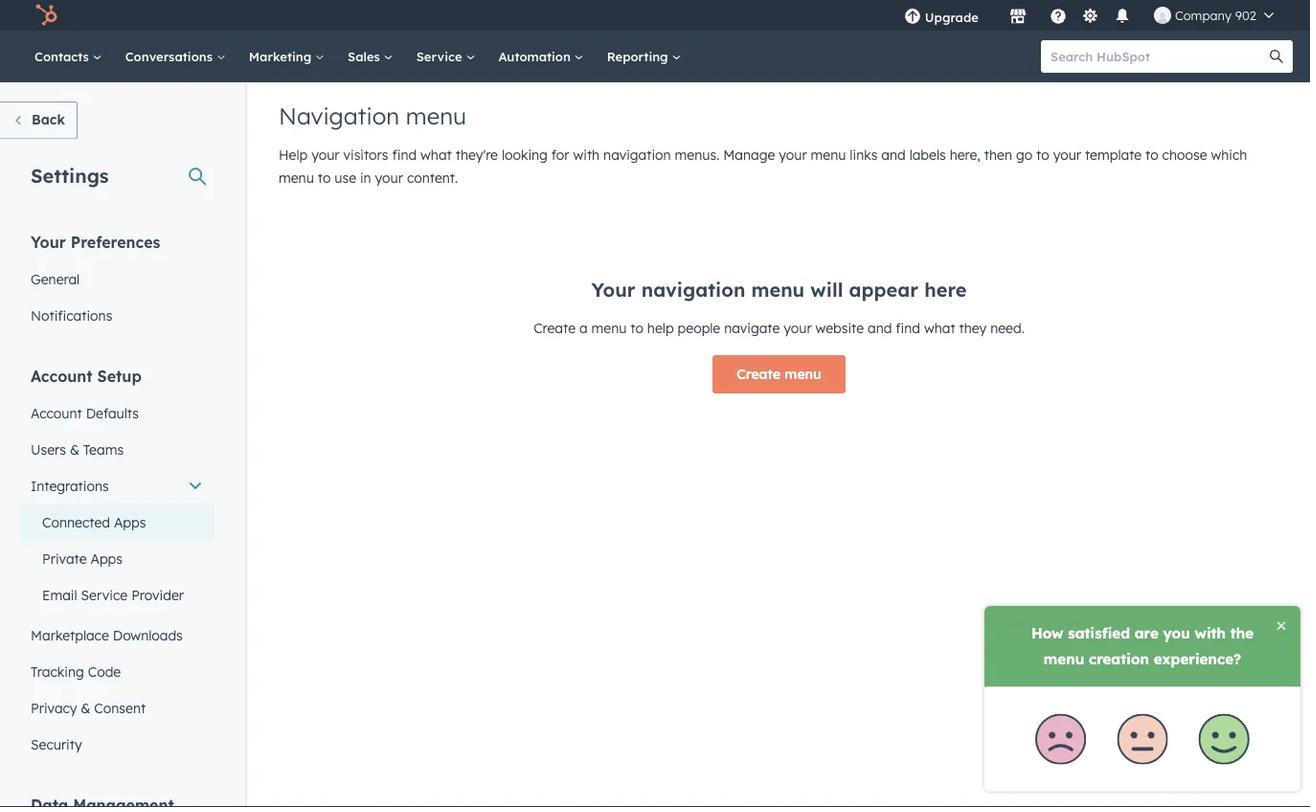 Task type: vqa. For each thing, say whether or not it's contained in the screenshot.
Link opens in a new window icon
no



Task type: locate. For each thing, give the bounding box(es) containing it.
they
[[960, 320, 987, 337]]

marketplace
[[31, 627, 109, 644]]

what left they
[[925, 320, 956, 337]]

create inside create menu button
[[737, 366, 781, 383]]

0 vertical spatial what
[[421, 147, 452, 163]]

defaults
[[86, 405, 139, 422]]

1 horizontal spatial find
[[896, 320, 921, 337]]

security
[[31, 736, 82, 753]]

upgrade image
[[904, 9, 922, 26]]

sales
[[348, 48, 384, 64]]

your
[[31, 232, 66, 252], [592, 278, 636, 302]]

what
[[421, 147, 452, 163], [925, 320, 956, 337]]

help your visitors find what they're looking for with navigation menus. manage your menu links and labels here, then go to your template to choose which menu to use in your content.
[[279, 147, 1248, 186]]

your right the "in"
[[375, 170, 403, 186]]

1 vertical spatial navigation
[[642, 278, 746, 302]]

private
[[42, 551, 87, 567]]

private apps
[[42, 551, 123, 567]]

create down navigate
[[737, 366, 781, 383]]

use
[[335, 170, 356, 186]]

&
[[70, 441, 79, 458], [81, 700, 90, 717]]

1 vertical spatial create
[[737, 366, 781, 383]]

1 account from the top
[[31, 367, 93, 386]]

visitors
[[344, 147, 389, 163]]

0 vertical spatial your
[[31, 232, 66, 252]]

help
[[279, 147, 308, 163]]

notifications image
[[1114, 9, 1132, 26]]

appear
[[850, 278, 919, 302]]

help
[[648, 320, 674, 337]]

your right go
[[1054, 147, 1082, 163]]

account defaults
[[31, 405, 139, 422]]

what up content.
[[421, 147, 452, 163]]

integrations
[[31, 478, 109, 494]]

0 vertical spatial create
[[534, 320, 576, 337]]

1 vertical spatial apps
[[91, 551, 123, 567]]

teams
[[83, 441, 124, 458]]

settings link
[[1079, 5, 1103, 25]]

people
[[678, 320, 721, 337]]

here,
[[950, 147, 981, 163]]

tracking
[[31, 664, 84, 680]]

help button
[[1042, 0, 1075, 31]]

apps inside "link"
[[91, 551, 123, 567]]

for
[[552, 147, 570, 163]]

find down appear
[[896, 320, 921, 337]]

help image
[[1050, 9, 1067, 26]]

menu containing company 902
[[891, 0, 1288, 31]]

privacy & consent
[[31, 700, 146, 717]]

apps up the email service provider
[[91, 551, 123, 567]]

1 vertical spatial your
[[592, 278, 636, 302]]

create menu
[[737, 366, 822, 383]]

and down appear
[[868, 320, 893, 337]]

your preferences element
[[19, 231, 215, 334]]

sales link
[[336, 31, 405, 82]]

account setup
[[31, 367, 142, 386]]

create left the a
[[534, 320, 576, 337]]

choose
[[1163, 147, 1208, 163]]

email
[[42, 587, 77, 604]]

account for account setup
[[31, 367, 93, 386]]

1 vertical spatial &
[[81, 700, 90, 717]]

template
[[1086, 147, 1142, 163]]

& right "privacy"
[[81, 700, 90, 717]]

to
[[1037, 147, 1050, 163], [1146, 147, 1159, 163], [318, 170, 331, 186], [631, 320, 644, 337]]

downloads
[[113, 627, 183, 644]]

0 horizontal spatial &
[[70, 441, 79, 458]]

find
[[392, 147, 417, 163], [896, 320, 921, 337]]

privacy & consent link
[[19, 690, 215, 727]]

connected
[[42, 514, 110, 531]]

& for privacy
[[81, 700, 90, 717]]

security link
[[19, 727, 215, 763]]

1 horizontal spatial create
[[737, 366, 781, 383]]

0 vertical spatial apps
[[114, 514, 146, 531]]

0 vertical spatial account
[[31, 367, 93, 386]]

automation link
[[487, 31, 596, 82]]

1 horizontal spatial what
[[925, 320, 956, 337]]

your
[[312, 147, 340, 163], [779, 147, 808, 163], [1054, 147, 1082, 163], [375, 170, 403, 186], [784, 320, 812, 337]]

what inside help your visitors find what they're looking for with navigation menus. manage your menu links and labels here, then go to your template to choose which menu to use in your content.
[[421, 147, 452, 163]]

0 vertical spatial and
[[882, 147, 906, 163]]

menu
[[406, 102, 467, 130], [811, 147, 847, 163], [279, 170, 314, 186], [752, 278, 805, 302], [592, 320, 627, 337], [785, 366, 822, 383]]

account up "users"
[[31, 405, 82, 422]]

0 vertical spatial find
[[392, 147, 417, 163]]

your up use
[[312, 147, 340, 163]]

0 horizontal spatial find
[[392, 147, 417, 163]]

navigation inside help your visitors find what they're looking for with navigation menus. manage your menu links and labels here, then go to your template to choose which menu to use in your content.
[[604, 147, 671, 163]]

1 horizontal spatial service
[[417, 48, 466, 64]]

0 horizontal spatial your
[[31, 232, 66, 252]]

users
[[31, 441, 66, 458]]

they're
[[456, 147, 498, 163]]

account up account defaults
[[31, 367, 93, 386]]

navigation
[[604, 147, 671, 163], [642, 278, 746, 302]]

navigation menu
[[279, 102, 467, 130]]

1 horizontal spatial your
[[592, 278, 636, 302]]

company
[[1176, 7, 1232, 23]]

account
[[31, 367, 93, 386], [31, 405, 82, 422]]

menu down create a menu to help people navigate your website and find what they need.
[[785, 366, 822, 383]]

to left choose
[[1146, 147, 1159, 163]]

navigation up people
[[642, 278, 746, 302]]

1 vertical spatial account
[[31, 405, 82, 422]]

marketplaces button
[[998, 0, 1039, 31]]

tracking code link
[[19, 654, 215, 690]]

1 vertical spatial service
[[81, 587, 128, 604]]

apps
[[114, 514, 146, 531], [91, 551, 123, 567]]

0 horizontal spatial create
[[534, 320, 576, 337]]

2 account from the top
[[31, 405, 82, 422]]

in
[[360, 170, 371, 186]]

and
[[882, 147, 906, 163], [868, 320, 893, 337]]

here
[[925, 278, 967, 302]]

0 vertical spatial navigation
[[604, 147, 671, 163]]

go
[[1017, 147, 1033, 163]]

account setup element
[[19, 366, 215, 763]]

0 horizontal spatial service
[[81, 587, 128, 604]]

marketplaces image
[[1010, 9, 1027, 26]]

your left the website
[[784, 320, 812, 337]]

0 vertical spatial &
[[70, 441, 79, 458]]

search image
[[1271, 50, 1284, 63]]

will
[[811, 278, 844, 302]]

service right sales link
[[417, 48, 466, 64]]

website
[[816, 320, 864, 337]]

menu
[[891, 0, 1288, 31]]

and right "links"
[[882, 147, 906, 163]]

connected apps link
[[19, 505, 215, 541]]

0 horizontal spatial what
[[421, 147, 452, 163]]

to left help
[[631, 320, 644, 337]]

content.
[[407, 170, 458, 186]]

general
[[31, 271, 80, 287]]

Search HubSpot search field
[[1042, 40, 1276, 73]]

find up content.
[[392, 147, 417, 163]]

1 horizontal spatial &
[[81, 700, 90, 717]]

& right "users"
[[70, 441, 79, 458]]

settings image
[[1082, 8, 1100, 25]]

back
[[32, 111, 65, 128]]

service link
[[405, 31, 487, 82]]

0 vertical spatial service
[[417, 48, 466, 64]]

902
[[1236, 7, 1257, 23]]

navigation
[[279, 102, 400, 130]]

service down 'private apps' "link"
[[81, 587, 128, 604]]

apps down integrations button
[[114, 514, 146, 531]]

create
[[534, 320, 576, 337], [737, 366, 781, 383]]

private apps link
[[19, 541, 215, 577]]

menu up create a menu to help people navigate your website and find what they need.
[[752, 278, 805, 302]]

navigation right with
[[604, 147, 671, 163]]



Task type: describe. For each thing, give the bounding box(es) containing it.
marketing
[[249, 48, 315, 64]]

general link
[[19, 261, 215, 298]]

1 vertical spatial what
[[925, 320, 956, 337]]

and inside help your visitors find what they're looking for with navigation menus. manage your menu links and labels here, then go to your template to choose which menu to use in your content.
[[882, 147, 906, 163]]

create menu button
[[713, 356, 846, 394]]

your right manage at right
[[779, 147, 808, 163]]

looking
[[502, 147, 548, 163]]

then
[[985, 147, 1013, 163]]

reporting link
[[596, 31, 693, 82]]

need.
[[991, 320, 1025, 337]]

apps for private apps
[[91, 551, 123, 567]]

1 vertical spatial find
[[896, 320, 921, 337]]

mateo roberts image
[[1155, 7, 1172, 24]]

& for users
[[70, 441, 79, 458]]

conversations link
[[114, 31, 237, 82]]

notifications button
[[1107, 0, 1139, 31]]

upgrade
[[926, 9, 979, 25]]

company 902 button
[[1143, 0, 1286, 31]]

users & teams link
[[19, 432, 215, 468]]

your for your preferences
[[31, 232, 66, 252]]

provider
[[131, 587, 184, 604]]

setup
[[97, 367, 142, 386]]

to right go
[[1037, 147, 1050, 163]]

create for create a menu to help people navigate your website and find what they need.
[[534, 320, 576, 337]]

which
[[1212, 147, 1248, 163]]

with
[[574, 147, 600, 163]]

company 902
[[1176, 7, 1257, 23]]

conversations
[[125, 48, 216, 64]]

account defaults link
[[19, 395, 215, 432]]

notifications link
[[19, 298, 215, 334]]

1 vertical spatial and
[[868, 320, 893, 337]]

consent
[[94, 700, 146, 717]]

service inside email service provider link
[[81, 587, 128, 604]]

contacts link
[[23, 31, 114, 82]]

notifications
[[31, 307, 112, 324]]

menus.
[[675, 147, 720, 163]]

code
[[88, 664, 121, 680]]

create a menu to help people navigate your website and find what they need.
[[534, 320, 1025, 337]]

marketplace downloads
[[31, 627, 183, 644]]

apps for connected apps
[[114, 514, 146, 531]]

marketplace downloads link
[[19, 618, 215, 654]]

hubspot link
[[23, 4, 72, 27]]

find inside help your visitors find what they're looking for with navigation menus. manage your menu links and labels here, then go to your template to choose which menu to use in your content.
[[392, 147, 417, 163]]

your preferences
[[31, 232, 160, 252]]

create for create menu
[[737, 366, 781, 383]]

your for your navigation menu will appear here
[[592, 278, 636, 302]]

users & teams
[[31, 441, 124, 458]]

links
[[850, 147, 878, 163]]

email service provider link
[[19, 577, 215, 614]]

menu inside button
[[785, 366, 822, 383]]

account for account defaults
[[31, 405, 82, 422]]

menu right the a
[[592, 320, 627, 337]]

to left use
[[318, 170, 331, 186]]

menu up they're
[[406, 102, 467, 130]]

preferences
[[71, 232, 160, 252]]

connected apps
[[42, 514, 146, 531]]

hubspot image
[[34, 4, 57, 27]]

manage
[[724, 147, 776, 163]]

search button
[[1261, 40, 1294, 73]]

labels
[[910, 147, 947, 163]]

menu left "links"
[[811, 147, 847, 163]]

marketing link
[[237, 31, 336, 82]]

settings
[[31, 163, 109, 187]]

your navigation menu will appear here
[[592, 278, 967, 302]]

a
[[580, 320, 588, 337]]

reporting
[[607, 48, 672, 64]]

contacts
[[34, 48, 93, 64]]

back link
[[0, 102, 78, 139]]

integrations button
[[19, 468, 215, 505]]

automation
[[499, 48, 575, 64]]

menu down help
[[279, 170, 314, 186]]

service inside service link
[[417, 48, 466, 64]]

navigate
[[725, 320, 780, 337]]

email service provider
[[42, 587, 184, 604]]

tracking code
[[31, 664, 121, 680]]



